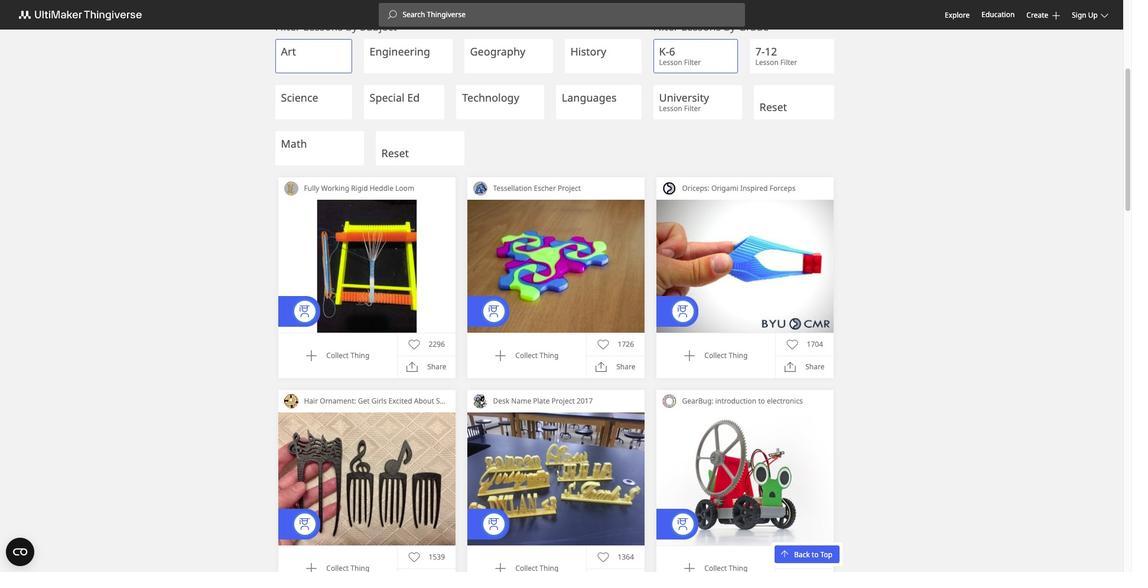Task type: describe. For each thing, give the bounding box(es) containing it.
hair ornament: get girls excited about stem!
[[304, 396, 456, 406]]

add to collection image for 2296
[[306, 350, 318, 362]]

lessons for subject
[[303, 20, 343, 34]]

Search Thingiverse text field
[[397, 10, 745, 20]]

plusicon image
[[1053, 12, 1060, 19]]

share link for 2296
[[407, 361, 446, 373]]

inspired
[[740, 183, 768, 193]]

collect for 2296
[[326, 350, 349, 360]]

avatar image for oriceps: origami inspired forceps
[[662, 181, 676, 196]]

collect thing for 1704
[[705, 350, 748, 360]]

up
[[1088, 10, 1098, 20]]

filter inside k-6 lesson filter
[[684, 57, 701, 67]]

grade
[[738, 20, 769, 34]]

top
[[821, 549, 833, 559]]

lessons for grade
[[681, 20, 721, 34]]

6
[[669, 44, 675, 59]]

1364
[[618, 552, 634, 562]]

1364 link
[[597, 551, 634, 563]]

thing for 2296
[[351, 350, 370, 360]]

languages
[[562, 90, 617, 105]]

thing for 1704
[[729, 350, 748, 360]]

filter up the art
[[275, 20, 300, 34]]

avatar image for tessellation escher project
[[473, 181, 487, 196]]

create
[[1027, 10, 1048, 20]]

make card image for get
[[278, 412, 455, 545]]

excited
[[389, 396, 412, 406]]

lesson inside university lesson filter
[[659, 103, 682, 113]]

lesson for 7-
[[756, 57, 779, 67]]

collect thing link for 1704
[[684, 350, 748, 362]]

science
[[281, 90, 318, 105]]

special
[[370, 90, 405, 105]]

by for grade
[[724, 20, 736, 34]]

geography
[[470, 44, 526, 59]]

filter lessons by grade
[[653, 20, 769, 34]]

explore
[[945, 10, 970, 20]]

girls
[[372, 396, 387, 406]]

thing for 1726
[[540, 350, 559, 360]]

share for 1704
[[806, 362, 825, 372]]

make card image for inspired
[[656, 200, 834, 333]]

ed
[[407, 90, 420, 105]]

fully working rigid heddle loom
[[304, 183, 414, 193]]

collect for 1704
[[705, 350, 727, 360]]

desk
[[493, 396, 510, 406]]

fully working rigid heddle loom link
[[298, 177, 455, 200]]

k-
[[659, 44, 669, 59]]

loom
[[395, 183, 414, 193]]

make card image for rigid
[[278, 200, 455, 333]]

fully
[[304, 183, 319, 193]]

back to top button
[[774, 545, 839, 563]]

desk name plate project 2017
[[493, 396, 593, 406]]

make card image for plate
[[467, 412, 644, 545]]

collect for 1726
[[515, 350, 538, 360]]

education link
[[982, 8, 1015, 21]]

engineering
[[370, 44, 430, 59]]

name
[[511, 396, 531, 406]]

1704 link
[[786, 338, 823, 350]]

escher
[[534, 183, 556, 193]]

heddle
[[370, 183, 394, 193]]

reset inside math reset
[[381, 146, 409, 160]]

forceps
[[770, 183, 796, 193]]

hair ornament: get girls excited about stem! link
[[298, 390, 456, 412]]

like image for 1704
[[786, 338, 798, 350]]

share image for 1726
[[596, 361, 608, 373]]

create button
[[1027, 10, 1060, 20]]

introduction
[[715, 396, 756, 406]]

origami
[[711, 183, 739, 193]]

collect thing link for 2296
[[306, 350, 370, 362]]

art
[[281, 44, 296, 59]]

7-12 lesson filter
[[756, 44, 797, 67]]

like image for 1364
[[597, 551, 609, 563]]

add to collection image for 1364
[[495, 563, 507, 572]]

lesson for k-
[[659, 57, 682, 67]]

filter up k-
[[653, 20, 679, 34]]

0 vertical spatial to
[[758, 396, 765, 406]]

oriceps: origami inspired forceps
[[682, 183, 796, 193]]

avatar image for fully working rigid heddle loom
[[284, 181, 298, 196]]



Task type: locate. For each thing, give the bounding box(es) containing it.
gearbug:
[[682, 396, 714, 406]]

by
[[346, 20, 357, 34], [724, 20, 736, 34]]

tessellation escher project link
[[487, 177, 644, 200]]

0 horizontal spatial collect thing
[[326, 350, 370, 360]]

1 lessons from the left
[[303, 20, 343, 34]]

university lesson filter
[[659, 90, 709, 113]]

lesson inside '7-12 lesson filter'
[[756, 57, 779, 67]]

share for 2296
[[427, 362, 446, 372]]

3 share image from the left
[[785, 361, 797, 373]]

1 collect from the left
[[326, 350, 349, 360]]

filter right 6
[[684, 57, 701, 67]]

like image for 1726
[[597, 338, 609, 350]]

share for 1726
[[616, 362, 636, 372]]

like image left 1364
[[597, 551, 609, 563]]

share down 2296
[[427, 362, 446, 372]]

avatar image left tessellation
[[473, 181, 487, 196]]

avatar image left desk at the left of the page
[[473, 394, 487, 408]]

like image right scrollupicon
[[788, 551, 800, 563]]

collect thing up plate
[[515, 350, 559, 360]]

0 horizontal spatial reset
[[381, 146, 409, 160]]

hair
[[304, 396, 318, 406]]

2 horizontal spatial collect thing
[[705, 350, 748, 360]]

1 horizontal spatial lessons
[[681, 20, 721, 34]]

0 horizontal spatial collect
[[326, 350, 349, 360]]

2 horizontal spatial share image
[[785, 361, 797, 373]]

1 horizontal spatial add to collection image
[[495, 350, 507, 362]]

tessellation
[[493, 183, 532, 193]]

0 horizontal spatial share link
[[407, 361, 446, 373]]

0 horizontal spatial to
[[758, 396, 765, 406]]

make card image for to
[[656, 412, 834, 545]]

1 share image from the left
[[407, 361, 419, 373]]

back
[[794, 549, 810, 559]]

1 vertical spatial to
[[812, 549, 819, 559]]

filter inside '7-12 lesson filter'
[[781, 57, 797, 67]]

avatar image left oriceps:
[[662, 181, 676, 196]]

collect thing
[[326, 350, 370, 360], [515, 350, 559, 360], [705, 350, 748, 360]]

math
[[281, 137, 307, 151]]

filter
[[275, 20, 300, 34], [653, 20, 679, 34], [684, 57, 701, 67], [781, 57, 797, 67], [684, 103, 701, 113]]

like image for 1539
[[408, 551, 420, 563]]

collect thing link up gearbug:
[[684, 350, 748, 362]]

math reset
[[281, 137, 409, 160]]

1 share from the left
[[427, 362, 446, 372]]

add to collection image for 1704
[[684, 350, 696, 362]]

3 thing from the left
[[729, 350, 748, 360]]

make card image
[[278, 200, 455, 333], [467, 200, 644, 333], [656, 200, 834, 333], [278, 412, 455, 545], [467, 412, 644, 545], [656, 412, 834, 545]]

thing up get
[[351, 350, 370, 360]]

add to collection image
[[495, 350, 507, 362], [306, 563, 318, 572], [684, 563, 696, 572]]

back to top
[[794, 549, 833, 559]]

thing up introduction
[[729, 350, 748, 360]]

lesson inside k-6 lesson filter
[[659, 57, 682, 67]]

to left "electronics"
[[758, 396, 765, 406]]

0 horizontal spatial lessons
[[303, 20, 343, 34]]

2 horizontal spatial share
[[806, 362, 825, 372]]

makerbot logo image
[[12, 8, 156, 22]]

share link
[[407, 361, 446, 373], [596, 361, 636, 373], [785, 361, 825, 373]]

filter lessons by subject
[[275, 20, 397, 34]]

1726
[[618, 339, 634, 349]]

1 horizontal spatial add to collection image
[[495, 563, 507, 572]]

collect up ornament:
[[326, 350, 349, 360]]

by for subject
[[346, 20, 357, 34]]

1 like image from the top
[[408, 338, 420, 350]]

2 share link from the left
[[596, 361, 636, 373]]

explore button
[[945, 10, 970, 20]]

university
[[659, 90, 709, 105]]

reset up loom
[[381, 146, 409, 160]]

oriceps:
[[682, 183, 710, 193]]

0 horizontal spatial add to collection image
[[306, 350, 318, 362]]

0 horizontal spatial collect thing link
[[306, 350, 370, 362]]

filter inside university lesson filter
[[684, 103, 701, 113]]

2 horizontal spatial add to collection image
[[684, 563, 696, 572]]

scrollupicon image
[[781, 549, 788, 557]]

2 by from the left
[[724, 20, 736, 34]]

make card image for project
[[467, 200, 644, 333]]

reset down '7-12 lesson filter'
[[760, 100, 787, 114]]

ornament:
[[320, 396, 356, 406]]

avatar image left gearbug:
[[662, 394, 676, 408]]

project
[[558, 183, 581, 193], [552, 396, 575, 406]]

1 horizontal spatial collect thing link
[[495, 350, 559, 362]]

rigid
[[351, 183, 368, 193]]

collect up name in the bottom left of the page
[[515, 350, 538, 360]]

open widget image
[[6, 538, 34, 566]]

project left 2017
[[552, 396, 575, 406]]

1704
[[807, 339, 823, 349]]

0 horizontal spatial thing
[[351, 350, 370, 360]]

2 like image from the top
[[408, 551, 420, 563]]

project right escher
[[558, 183, 581, 193]]

avatar image for desk name plate project 2017
[[473, 394, 487, 408]]

gearbug: introduction to electronics link
[[676, 390, 834, 412]]

about
[[414, 396, 434, 406]]

3 collect thing from the left
[[705, 350, 748, 360]]

0 horizontal spatial share
[[427, 362, 446, 372]]

share link for 1704
[[785, 361, 825, 373]]

collect
[[326, 350, 349, 360], [515, 350, 538, 360], [705, 350, 727, 360]]

avatar image for hair ornament: get girls excited about stem!
[[284, 394, 298, 408]]

1 collect thing from the left
[[326, 350, 370, 360]]

project inside the "tessellation escher project" link
[[558, 183, 581, 193]]

lessons
[[303, 20, 343, 34], [681, 20, 721, 34]]

lessons left subject
[[303, 20, 343, 34]]

tessellation escher project
[[493, 183, 581, 193]]

share image down 1726 link at the right
[[596, 361, 608, 373]]

1 horizontal spatial by
[[724, 20, 736, 34]]

electronics
[[767, 396, 803, 406]]

search control image
[[387, 10, 397, 20]]

collect thing for 1726
[[515, 350, 559, 360]]

3 collect thing link from the left
[[684, 350, 748, 362]]

like image
[[597, 338, 609, 350], [786, 338, 798, 350], [597, 551, 609, 563], [788, 551, 800, 563]]

subject
[[360, 20, 397, 34]]

2 horizontal spatial add to collection image
[[684, 350, 696, 362]]

1 horizontal spatial share
[[616, 362, 636, 372]]

2 horizontal spatial thing
[[729, 350, 748, 360]]

like image left the 1539
[[408, 551, 420, 563]]

1 vertical spatial reset
[[381, 146, 409, 160]]

1 horizontal spatial collect
[[515, 350, 538, 360]]

to inside button
[[812, 549, 819, 559]]

3 share from the left
[[806, 362, 825, 372]]

to
[[758, 396, 765, 406], [812, 549, 819, 559]]

share link down 1704 link
[[785, 361, 825, 373]]

1 vertical spatial like image
[[408, 551, 420, 563]]

1 by from the left
[[346, 20, 357, 34]]

2 share image from the left
[[596, 361, 608, 373]]

1 horizontal spatial thing
[[540, 350, 559, 360]]

plate
[[533, 396, 550, 406]]

1 share link from the left
[[407, 361, 446, 373]]

1726 link
[[597, 338, 634, 350]]

add to collection image for 1539
[[306, 563, 318, 572]]

share
[[427, 362, 446, 372], [616, 362, 636, 372], [806, 362, 825, 372]]

share image
[[407, 361, 419, 373], [596, 361, 608, 373], [785, 361, 797, 373]]

1 thing from the left
[[351, 350, 370, 360]]

2296 link
[[408, 338, 445, 350]]

avatar image for gearbug: introduction to electronics
[[662, 394, 676, 408]]

1539 link
[[408, 551, 445, 563]]

collect thing up ornament:
[[326, 350, 370, 360]]

share link down 1726 link at the right
[[596, 361, 636, 373]]

2 horizontal spatial collect
[[705, 350, 727, 360]]

sign up button
[[1072, 10, 1112, 20]]

to left top
[[812, 549, 819, 559]]

2 lessons from the left
[[681, 20, 721, 34]]

avatar image
[[284, 181, 298, 196], [473, 181, 487, 196], [662, 181, 676, 196], [284, 394, 298, 408], [473, 394, 487, 408], [662, 394, 676, 408]]

add to collection image for 1726
[[495, 350, 507, 362]]

desk name plate project 2017 link
[[487, 390, 644, 412]]

2 collect thing from the left
[[515, 350, 559, 360]]

special ed
[[370, 90, 420, 105]]

like image left 1704
[[786, 338, 798, 350]]

1 horizontal spatial collect thing
[[515, 350, 559, 360]]

share down 1726
[[616, 362, 636, 372]]

k-6 lesson filter
[[659, 44, 701, 67]]

7-
[[756, 44, 765, 59]]

lesson down k-6 lesson filter
[[659, 103, 682, 113]]

collect thing up introduction
[[705, 350, 748, 360]]

2 thing from the left
[[540, 350, 559, 360]]

2 horizontal spatial share link
[[785, 361, 825, 373]]

0 horizontal spatial share image
[[407, 361, 419, 373]]

collect up gearbug:
[[705, 350, 727, 360]]

avatar image left hair on the bottom of page
[[284, 394, 298, 408]]

by left subject
[[346, 20, 357, 34]]

filter down k-6 lesson filter
[[684, 103, 701, 113]]

add to collection image
[[306, 350, 318, 362], [684, 350, 696, 362], [495, 563, 507, 572]]

share link down 2296 link
[[407, 361, 446, 373]]

filter right 12
[[781, 57, 797, 67]]

technology
[[462, 90, 519, 105]]

1 vertical spatial project
[[552, 396, 575, 406]]

sign
[[1072, 10, 1087, 20]]

1539
[[429, 552, 445, 562]]

reset
[[760, 100, 787, 114], [381, 146, 409, 160]]

0 vertical spatial project
[[558, 183, 581, 193]]

sign up
[[1072, 10, 1098, 20]]

share image for 1704
[[785, 361, 797, 373]]

2 collect thing link from the left
[[495, 350, 559, 362]]

2296
[[429, 339, 445, 349]]

collect thing link up ornament:
[[306, 350, 370, 362]]

3 share link from the left
[[785, 361, 825, 373]]

1 collect thing link from the left
[[306, 350, 370, 362]]

2017
[[577, 396, 593, 406]]

3 collect from the left
[[705, 350, 727, 360]]

avatar image left fully
[[284, 181, 298, 196]]

get
[[358, 396, 370, 406]]

share image down 1704 link
[[785, 361, 797, 373]]

1 horizontal spatial to
[[812, 549, 819, 559]]

share down 1704
[[806, 362, 825, 372]]

2 collect from the left
[[515, 350, 538, 360]]

thing
[[351, 350, 370, 360], [540, 350, 559, 360], [729, 350, 748, 360]]

collect thing link up name in the bottom left of the page
[[495, 350, 559, 362]]

like image left 1726
[[597, 338, 609, 350]]

thing up the desk name plate project 2017
[[540, 350, 559, 360]]

history
[[571, 44, 606, 59]]

by left grade
[[724, 20, 736, 34]]

0 horizontal spatial add to collection image
[[306, 563, 318, 572]]

0 vertical spatial reset
[[760, 100, 787, 114]]

2 horizontal spatial collect thing link
[[684, 350, 748, 362]]

0 vertical spatial like image
[[408, 338, 420, 350]]

like image
[[408, 338, 420, 350], [408, 551, 420, 563]]

lessons up k-6 lesson filter
[[681, 20, 721, 34]]

project inside desk name plate project 2017 link
[[552, 396, 575, 406]]

lesson
[[659, 57, 682, 67], [756, 57, 779, 67], [659, 103, 682, 113]]

oriceps: origami inspired forceps link
[[676, 177, 834, 200]]

education
[[982, 9, 1015, 20]]

collect thing link for 1726
[[495, 350, 559, 362]]

share image down 2296 link
[[407, 361, 419, 373]]

like image left 2296
[[408, 338, 420, 350]]

working
[[321, 183, 349, 193]]

stem!
[[436, 396, 456, 406]]

1 horizontal spatial reset
[[760, 100, 787, 114]]

1 horizontal spatial share image
[[596, 361, 608, 373]]

gearbug: introduction to electronics
[[682, 396, 803, 406]]

collect thing for 2296
[[326, 350, 370, 360]]

0 horizontal spatial by
[[346, 20, 357, 34]]

lesson down grade
[[756, 57, 779, 67]]

share link for 1726
[[596, 361, 636, 373]]

collect thing link
[[306, 350, 370, 362], [495, 350, 559, 362], [684, 350, 748, 362]]

1 horizontal spatial share link
[[596, 361, 636, 373]]

lesson up the university
[[659, 57, 682, 67]]

share image for 2296
[[407, 361, 419, 373]]

2 share from the left
[[616, 362, 636, 372]]

like image for 2296
[[408, 338, 420, 350]]

12
[[765, 44, 777, 59]]



Task type: vqa. For each thing, say whether or not it's contained in the screenshot.
second THING from the right
yes



